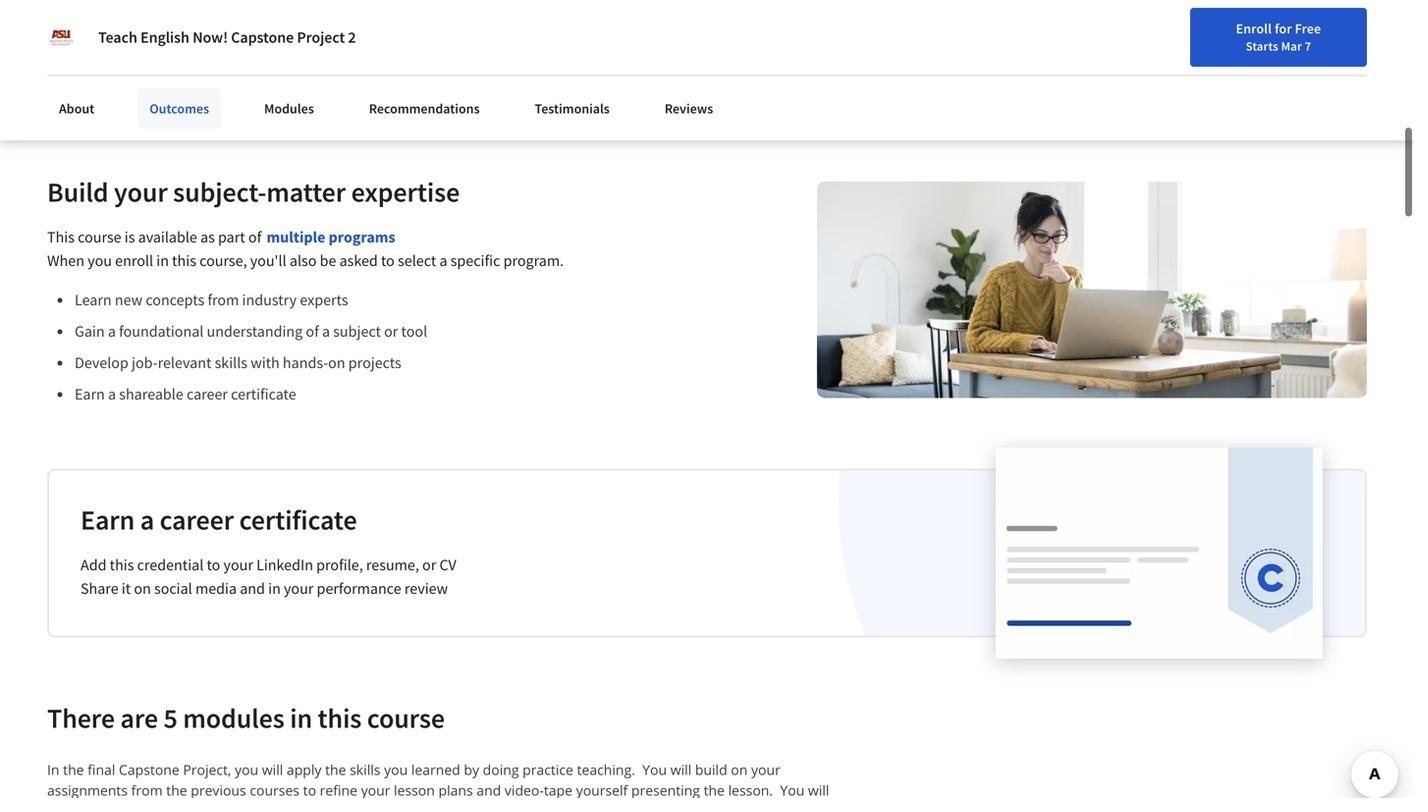 Task type: locate. For each thing, give the bounding box(es) containing it.
demand
[[111, 4, 208, 38]]

review
[[405, 579, 448, 599]]

lesson
[[394, 781, 435, 799]]

credential
[[137, 555, 204, 575]]

1 vertical spatial and
[[477, 781, 501, 799]]

of up the hands-
[[306, 321, 319, 341]]

skills down employees
[[213, 4, 273, 38]]

see
[[80, 0, 122, 3]]

are
[[523, 0, 561, 3], [120, 701, 158, 736]]

0 vertical spatial in
[[1299, 62, 1311, 80]]

you inside "this course is available as part of multiple programs when you enroll in this course, you'll also be asked to select a specific program."
[[88, 251, 112, 270]]

join for free link
[[1322, 55, 1409, 92]]

this down available at the left top of the page
[[172, 251, 196, 270]]

learn up the gain
[[75, 290, 112, 310]]

relevant
[[158, 353, 212, 373]]

0 horizontal spatial in
[[47, 761, 59, 779]]

0 vertical spatial certificate
[[231, 384, 296, 404]]

learn for learn more about coursera for business
[[80, 59, 118, 78]]

learn for learn new concepts from industry experts
[[75, 290, 112, 310]]

0 vertical spatial learn
[[80, 59, 118, 78]]

earn
[[75, 384, 105, 404], [81, 503, 135, 537]]

0 horizontal spatial or
[[384, 321, 398, 341]]

for left business in the top of the page
[[265, 59, 284, 78]]

earn a shareable career certificate
[[75, 384, 296, 404]]

0 horizontal spatial will
[[262, 761, 283, 779]]

0 vertical spatial this
[[172, 251, 196, 270]]

expertise
[[351, 175, 460, 209]]

earn for earn a career certificate
[[81, 503, 135, 537]]

0 horizontal spatial this
[[110, 555, 134, 575]]

1 horizontal spatial you
[[235, 761, 259, 779]]

0 vertical spatial in
[[156, 251, 169, 270]]

for
[[1275, 20, 1293, 37], [265, 59, 284, 78], [1357, 64, 1374, 82]]

1 horizontal spatial for
[[1275, 20, 1293, 37]]

from right "assignments"
[[131, 781, 163, 799]]

None search field
[[280, 52, 604, 91]]

0 horizontal spatial you
[[643, 761, 667, 779]]

of right part
[[248, 227, 262, 247]]

you up courses
[[235, 761, 259, 779]]

1 horizontal spatial of
[[306, 321, 319, 341]]

0 horizontal spatial course
[[78, 227, 121, 247]]

you for capstone
[[384, 761, 408, 779]]

modules link
[[253, 88, 326, 129]]

your
[[1161, 62, 1187, 80], [114, 175, 168, 209], [224, 555, 253, 575], [284, 579, 314, 599], [752, 761, 781, 779], [361, 781, 390, 799]]

for right join on the top right
[[1357, 64, 1374, 82]]

to up media
[[207, 555, 220, 575]]

a up credential
[[140, 503, 154, 537]]

2 vertical spatial this
[[318, 701, 362, 736]]

employees
[[184, 0, 311, 3]]

are left mastering
[[523, 0, 561, 3]]

skills left with
[[215, 353, 248, 373]]

this
[[172, 251, 196, 270], [110, 555, 134, 575], [318, 701, 362, 736]]

teach english now! capstone project 2
[[98, 28, 356, 47]]

refine
[[320, 781, 358, 799]]

for
[[31, 10, 53, 29]]

2 will from the left
[[671, 761, 692, 779]]

recommendations
[[369, 100, 480, 117]]

develop
[[75, 353, 129, 373]]

this up apply
[[318, 701, 362, 736]]

1 horizontal spatial are
[[523, 0, 561, 3]]

0 vertical spatial capstone
[[231, 28, 294, 47]]

1 vertical spatial this
[[110, 555, 134, 575]]

1 vertical spatial to
[[207, 555, 220, 575]]

1 horizontal spatial course
[[367, 701, 445, 736]]

certificate up linkedin on the left of the page
[[239, 503, 357, 537]]

capstone
[[231, 28, 294, 47], [119, 761, 180, 779]]

2 horizontal spatial you
[[384, 761, 408, 779]]

modules
[[183, 701, 285, 736]]

to
[[381, 251, 395, 270], [207, 555, 220, 575], [303, 781, 316, 799]]

in inside "in the final capstone project, you will apply the skills you learned by doing practice teaching.  you will build on your assignments from the previous courses to refine your lesson plans and video-tape yourself presenting the lesson.  you wil"
[[47, 761, 59, 779]]

log in
[[1276, 62, 1311, 80]]

from
[[208, 290, 239, 310], [131, 781, 163, 799]]

in down linkedin on the left of the page
[[268, 579, 281, 599]]

free up 7 on the right top of the page
[[1295, 20, 1322, 37]]

0 horizontal spatial you
[[88, 251, 112, 270]]

career
[[1218, 62, 1256, 80]]

enroll
[[1236, 20, 1272, 37]]

1 vertical spatial or
[[422, 555, 436, 575]]

testimonials link
[[523, 88, 622, 129]]

1 horizontal spatial this
[[172, 251, 196, 270]]

in up "assignments"
[[47, 761, 59, 779]]

earn up add
[[81, 503, 135, 537]]

and right media
[[240, 579, 265, 599]]

0 vertical spatial course
[[78, 227, 121, 247]]

0 horizontal spatial from
[[131, 781, 163, 799]]

free for enroll for free starts mar 7
[[1295, 20, 1322, 37]]

coursera image
[[24, 55, 148, 87]]

for inside enroll for free starts mar 7
[[1275, 20, 1293, 37]]

your up media
[[224, 555, 253, 575]]

in inside "this course is available as part of multiple programs when you enroll in this course, you'll also be asked to select a specific program."
[[156, 251, 169, 270]]

your right the refine
[[361, 781, 390, 799]]

to down apply
[[303, 781, 316, 799]]

courses
[[250, 781, 300, 799]]

1 vertical spatial on
[[134, 579, 151, 599]]

on inside "in the final capstone project, you will apply the skills you learned by doing practice teaching.  you will build on your assignments from the previous courses to refine your lesson plans and video-tape yourself presenting the lesson.  you wil"
[[731, 761, 748, 779]]

1 horizontal spatial in
[[268, 579, 281, 599]]

1 horizontal spatial will
[[671, 761, 692, 779]]

on right it
[[134, 579, 151, 599]]

capstone down employees
[[231, 28, 294, 47]]

free inside enroll for free starts mar 7
[[1295, 20, 1322, 37]]

1 vertical spatial course
[[367, 701, 445, 736]]

7
[[1305, 38, 1312, 54]]

1 horizontal spatial capstone
[[231, 28, 294, 47]]

from inside "in the final capstone project, you will apply the skills you learned by doing practice teaching.  you will build on your assignments from the previous courses to refine your lesson plans and video-tape yourself presenting the lesson.  you wil"
[[131, 781, 163, 799]]

0 horizontal spatial and
[[240, 579, 265, 599]]

in
[[156, 251, 169, 270], [268, 579, 281, 599], [290, 701, 312, 736]]

career up credential
[[160, 503, 234, 537]]

media
[[195, 579, 237, 599]]

will up the presenting
[[671, 761, 692, 779]]

coursera career certificate image
[[996, 448, 1323, 658]]

arizona state university image
[[47, 24, 75, 51]]

course inside "this course is available as part of multiple programs when you enroll in this course, you'll also be asked to select a specific program."
[[78, 227, 121, 247]]

and
[[240, 579, 265, 599], [477, 781, 501, 799]]

course left is
[[78, 227, 121, 247]]

certificate
[[231, 384, 296, 404], [239, 503, 357, 537]]

from down the course,
[[208, 290, 239, 310]]

you for available
[[88, 251, 112, 270]]

or left tool
[[384, 321, 398, 341]]

1 horizontal spatial or
[[422, 555, 436, 575]]

free right join on the top right
[[1377, 64, 1404, 82]]

resume,
[[366, 555, 419, 575]]

specific
[[451, 251, 500, 270]]

0 horizontal spatial of
[[248, 227, 262, 247]]

subject-
[[173, 175, 266, 209]]

career down 'relevant'
[[187, 384, 228, 404]]

0 horizontal spatial to
[[207, 555, 220, 575]]

find
[[1133, 62, 1158, 80]]

free
[[1295, 20, 1322, 37], [1377, 64, 1404, 82]]

a right the gain
[[108, 321, 116, 341]]

enroll
[[115, 251, 153, 270]]

1 vertical spatial from
[[131, 781, 163, 799]]

1 horizontal spatial you
[[780, 781, 805, 799]]

linkedin
[[256, 555, 313, 575]]

coursera enterprise logos image
[[929, 0, 1322, 66]]

a right select
[[440, 251, 448, 270]]

2 horizontal spatial on
[[731, 761, 748, 779]]

new
[[1190, 62, 1216, 80]]

2 vertical spatial on
[[731, 761, 748, 779]]

0 vertical spatial are
[[523, 0, 561, 3]]

2 horizontal spatial for
[[1357, 64, 1374, 82]]

1 vertical spatial learn
[[75, 290, 112, 310]]

the
[[63, 761, 84, 779], [325, 761, 346, 779], [166, 781, 187, 799], [704, 781, 725, 799]]

this up it
[[110, 555, 134, 575]]

will
[[262, 761, 283, 779], [671, 761, 692, 779]]

a for earn a career certificate
[[140, 503, 154, 537]]

0 vertical spatial to
[[381, 251, 395, 270]]

to left select
[[381, 251, 395, 270]]

available
[[138, 227, 197, 247]]

or left cv
[[422, 555, 436, 575]]

gain a foundational understanding of a subject or tool
[[75, 321, 428, 341]]

2 horizontal spatial in
[[290, 701, 312, 736]]

project
[[297, 28, 345, 47]]

in up apply
[[290, 701, 312, 736]]

1 vertical spatial earn
[[81, 503, 135, 537]]

the up the refine
[[325, 761, 346, 779]]

0 horizontal spatial free
[[1295, 20, 1322, 37]]

log
[[1276, 62, 1297, 80]]

1 horizontal spatial and
[[477, 781, 501, 799]]

in right log
[[1299, 62, 1311, 80]]

you right when
[[88, 251, 112, 270]]

1 horizontal spatial in
[[1299, 62, 1311, 80]]

0 horizontal spatial capstone
[[119, 761, 180, 779]]

and down doing
[[477, 781, 501, 799]]

0 vertical spatial skills
[[213, 4, 273, 38]]

on inside add this credential to your linkedin profile, resume, or cv share it on social media and in your performance review
[[134, 579, 151, 599]]

0 horizontal spatial are
[[120, 701, 158, 736]]

your up is
[[114, 175, 168, 209]]

you up the presenting
[[643, 761, 667, 779]]

1 horizontal spatial on
[[328, 353, 345, 373]]

will up courses
[[262, 761, 283, 779]]

you right lesson.
[[780, 781, 805, 799]]

outcomes
[[150, 100, 209, 117]]

capstone for final
[[119, 761, 180, 779]]

0 horizontal spatial on
[[134, 579, 151, 599]]

learn down teach
[[80, 59, 118, 78]]

teaching.
[[577, 761, 636, 779]]

skills up the refine
[[350, 761, 381, 779]]

business
[[287, 59, 346, 78]]

0 vertical spatial or
[[384, 321, 398, 341]]

1 vertical spatial free
[[1377, 64, 1404, 82]]

1 horizontal spatial to
[[303, 781, 316, 799]]

the up "assignments"
[[63, 761, 84, 779]]

are left 5
[[120, 701, 158, 736]]

1 vertical spatial are
[[120, 701, 158, 736]]

in
[[1299, 62, 1311, 80], [47, 761, 59, 779]]

on up lesson.
[[731, 761, 748, 779]]

it
[[122, 579, 131, 599]]

part
[[218, 227, 245, 247]]

video-
[[505, 781, 544, 799]]

2 vertical spatial to
[[303, 781, 316, 799]]

0 vertical spatial earn
[[75, 384, 105, 404]]

for up 'mar'
[[1275, 20, 1293, 37]]

1 vertical spatial in
[[47, 761, 59, 779]]

2 horizontal spatial to
[[381, 251, 395, 270]]

on down the subject
[[328, 353, 345, 373]]

0 vertical spatial free
[[1295, 20, 1322, 37]]

1 vertical spatial in
[[268, 579, 281, 599]]

experts
[[300, 290, 348, 310]]

capstone inside "in the final capstone project, you will apply the skills you learned by doing practice teaching.  you will build on your assignments from the previous courses to refine your lesson plans and video-tape yourself presenting the lesson.  you wil"
[[119, 761, 180, 779]]

the down project,
[[166, 781, 187, 799]]

capstone right final
[[119, 761, 180, 779]]

on
[[328, 353, 345, 373], [134, 579, 151, 599], [731, 761, 748, 779]]

to inside "this course is available as part of multiple programs when you enroll in this course, you'll also be asked to select a specific program."
[[381, 251, 395, 270]]

0 vertical spatial and
[[240, 579, 265, 599]]

0 horizontal spatial in
[[156, 251, 169, 270]]

earn down develop
[[75, 384, 105, 404]]

about link
[[47, 88, 106, 129]]

1 vertical spatial capstone
[[119, 761, 180, 779]]

certificate down with
[[231, 384, 296, 404]]

1 horizontal spatial free
[[1377, 64, 1404, 82]]

0 vertical spatial you
[[643, 761, 667, 779]]

mastering
[[566, 0, 685, 3]]

0 vertical spatial of
[[248, 227, 262, 247]]

0 vertical spatial on
[[328, 353, 345, 373]]

a for earn a shareable career certificate
[[108, 384, 116, 404]]

1 horizontal spatial from
[[208, 290, 239, 310]]

course up learned on the bottom
[[367, 701, 445, 736]]

starts
[[1246, 38, 1279, 54]]

in down available at the left top of the page
[[156, 251, 169, 270]]

add
[[81, 555, 107, 575]]

2 vertical spatial skills
[[350, 761, 381, 779]]

your up lesson.
[[752, 761, 781, 779]]

of inside "this course is available as part of multiple programs when you enroll in this course, you'll also be asked to select a specific program."
[[248, 227, 262, 247]]

a down develop
[[108, 384, 116, 404]]

you up lesson
[[384, 761, 408, 779]]



Task type: vqa. For each thing, say whether or not it's contained in the screenshot.
the bottommost 'are'
yes



Task type: describe. For each thing, give the bounding box(es) containing it.
learned
[[411, 761, 461, 779]]

for for join
[[1357, 64, 1374, 82]]

outcomes link
[[138, 88, 221, 129]]

and inside "in the final capstone project, you will apply the skills you learned by doing practice teaching.  you will build on your assignments from the previous courses to refine your lesson plans and video-tape yourself presenting the lesson.  you wil"
[[477, 781, 501, 799]]

practice
[[523, 761, 574, 779]]

companies
[[390, 0, 518, 3]]

programs
[[329, 227, 395, 247]]

and inside add this credential to your linkedin profile, resume, or cv share it on social media and in your performance review
[[240, 579, 265, 599]]

also
[[290, 251, 317, 270]]

to inside "in the final capstone project, you will apply the skills you learned by doing practice teaching.  you will build on your assignments from the previous courses to refine your lesson plans and video-tape yourself presenting the lesson.  you wil"
[[303, 781, 316, 799]]

mar
[[1282, 38, 1303, 54]]

social
[[154, 579, 192, 599]]

hands-
[[283, 353, 328, 373]]

this inside "this course is available as part of multiple programs when you enroll in this course, you'll also be asked to select a specific program."
[[172, 251, 196, 270]]

program.
[[504, 251, 564, 270]]

0 horizontal spatial for
[[265, 59, 284, 78]]

build
[[47, 175, 109, 209]]

join
[[1328, 64, 1354, 82]]

join for free
[[1328, 64, 1404, 82]]

gain
[[75, 321, 105, 341]]

multiple programs button
[[267, 225, 395, 249]]

the down build
[[704, 781, 725, 799]]

industry
[[242, 290, 297, 310]]

now!
[[193, 28, 228, 47]]

foundational
[[119, 321, 204, 341]]

there are 5 modules in this course
[[47, 701, 445, 736]]

there
[[47, 701, 115, 736]]

top
[[345, 0, 385, 3]]

your down linkedin on the left of the page
[[284, 579, 314, 599]]

0 vertical spatial from
[[208, 290, 239, 310]]

asked
[[340, 251, 378, 270]]

are inside see how employees at top companies are mastering in-demand skills
[[523, 0, 561, 3]]

1 will from the left
[[262, 761, 283, 779]]

or inside add this credential to your linkedin profile, resume, or cv share it on social media and in your performance review
[[422, 555, 436, 575]]

how
[[128, 0, 178, 3]]

find your new career
[[1133, 62, 1256, 80]]

earn for earn a shareable career certificate
[[75, 384, 105, 404]]

add this credential to your linkedin profile, resume, or cv share it on social media and in your performance review
[[81, 555, 457, 599]]

shareable
[[119, 384, 183, 404]]

individuals
[[56, 10, 131, 29]]

assignments
[[47, 781, 128, 799]]

at
[[316, 0, 340, 3]]

develop job-relevant skills with hands-on projects
[[75, 353, 402, 373]]

log in link
[[1266, 59, 1320, 83]]

free for join for free
[[1377, 64, 1404, 82]]

build
[[695, 761, 728, 779]]

course,
[[200, 251, 247, 270]]

skills inside "in the final capstone project, you will apply the skills you learned by doing practice teaching.  you will build on your assignments from the previous courses to refine your lesson plans and video-tape yourself presenting the lesson.  you wil"
[[350, 761, 381, 779]]

tool
[[401, 321, 428, 341]]

2 vertical spatial in
[[290, 701, 312, 736]]

presenting
[[632, 781, 700, 799]]

share
[[81, 579, 119, 599]]

1 vertical spatial you
[[780, 781, 805, 799]]

final
[[88, 761, 115, 779]]

project,
[[183, 761, 231, 779]]

cv
[[440, 555, 457, 575]]

previous
[[191, 781, 246, 799]]

plans
[[439, 781, 473, 799]]

1 vertical spatial skills
[[215, 353, 248, 373]]

modules
[[264, 100, 314, 117]]

apply
[[287, 761, 322, 779]]

coursera
[[202, 59, 262, 78]]

concepts
[[146, 290, 205, 310]]

learn more about coursera for business
[[80, 59, 346, 78]]

performance
[[317, 579, 401, 599]]

a inside "this course is available as part of multiple programs when you enroll in this course, you'll also be asked to select a specific program."
[[440, 251, 448, 270]]

in the final capstone project, you will apply the skills you learned by doing practice teaching.  you will build on your assignments from the previous courses to refine your lesson plans and video-tape yourself presenting the lesson.  you wil
[[47, 761, 833, 799]]

be
[[320, 251, 336, 270]]

this inside add this credential to your linkedin profile, resume, or cv share it on social media and in your performance review
[[110, 555, 134, 575]]

0 vertical spatial career
[[187, 384, 228, 404]]

build your subject-matter expertise
[[47, 175, 460, 209]]

in inside "link"
[[1299, 62, 1311, 80]]

by
[[464, 761, 479, 779]]

a for gain a foundational understanding of a subject or tool
[[108, 321, 116, 341]]

skills inside see how employees at top companies are mastering in-demand skills
[[213, 4, 273, 38]]

learn more about coursera for business link
[[80, 59, 346, 78]]

understanding
[[207, 321, 303, 341]]

earn a career certificate
[[81, 503, 357, 537]]

as
[[200, 227, 215, 247]]

1 vertical spatial certificate
[[239, 503, 357, 537]]

a left the subject
[[322, 321, 330, 341]]

about
[[59, 100, 95, 117]]

testimonials
[[535, 100, 610, 117]]

is
[[125, 227, 135, 247]]

2 horizontal spatial this
[[318, 701, 362, 736]]

1 vertical spatial career
[[160, 503, 234, 537]]

new
[[115, 290, 143, 310]]

this
[[47, 227, 75, 247]]

to inside add this credential to your linkedin profile, resume, or cv share it on social media and in your performance review
[[207, 555, 220, 575]]

reviews link
[[653, 88, 725, 129]]

in inside add this credential to your linkedin profile, resume, or cv share it on social media and in your performance review
[[268, 579, 281, 599]]

select
[[398, 251, 436, 270]]

matter
[[266, 175, 346, 209]]

tape
[[544, 781, 573, 799]]

find your new career link
[[1123, 59, 1266, 84]]

capstone for now!
[[231, 28, 294, 47]]

projects
[[349, 353, 402, 373]]

with
[[251, 353, 280, 373]]

see how employees at top companies are mastering in-demand skills
[[80, 0, 685, 38]]

about
[[159, 59, 199, 78]]

your right "find"
[[1161, 62, 1187, 80]]

profile,
[[316, 555, 363, 575]]

job-
[[132, 353, 158, 373]]

1 vertical spatial of
[[306, 321, 319, 341]]

yourself
[[576, 781, 628, 799]]

english
[[140, 28, 190, 47]]

teach
[[98, 28, 137, 47]]

subject
[[333, 321, 381, 341]]

for for enroll
[[1275, 20, 1293, 37]]



